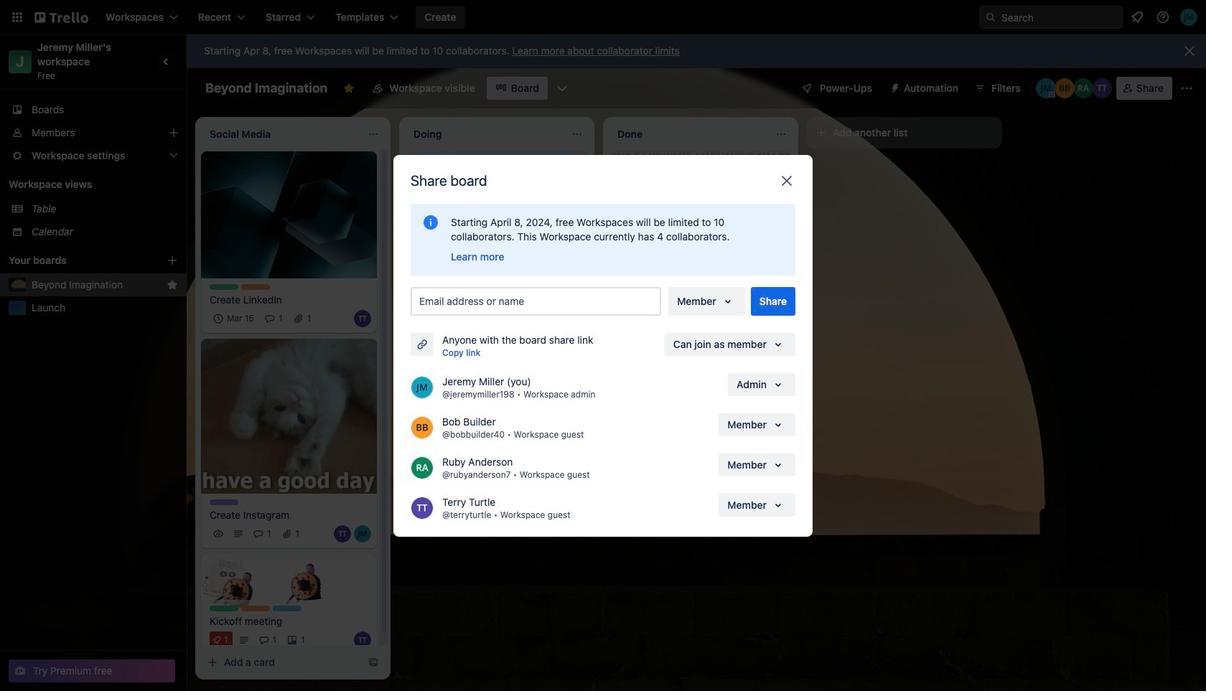 Task type: vqa. For each thing, say whether or not it's contained in the screenshot.
second the Miller
no



Task type: locate. For each thing, give the bounding box(es) containing it.
1 horizontal spatial create from template… image
[[775, 389, 787, 400]]

color: green, title: none image left color: orange, title: none icon
[[210, 606, 238, 612]]

create from template… image
[[775, 389, 787, 400], [368, 657, 379, 668]]

color: green, title: none image left color: orange, title: none image on the left top of page
[[210, 284, 238, 290]]

color: green, title: none image
[[210, 284, 238, 290], [210, 606, 238, 612]]

Email address or name text field
[[419, 291, 659, 311]]

1 horizontal spatial jeremy miller (jeremymiller198) image
[[1036, 78, 1056, 98]]

close image
[[778, 172, 796, 189]]

color: bold red, title: "thoughts" element
[[414, 370, 442, 376]]

1 vertical spatial terry turtle (terryturtle) image
[[354, 310, 371, 327]]

Search field
[[997, 6, 1122, 28]]

0 horizontal spatial ruby anderson (rubyanderson7) image
[[566, 336, 583, 353]]

jeremy miller (jeremymiller198) image
[[1036, 78, 1056, 98], [354, 526, 371, 543]]

jeremy miller (jeremymiller198) image
[[1180, 9, 1198, 26], [546, 336, 563, 353], [411, 376, 434, 399]]

0 vertical spatial terry turtle (terryturtle) image
[[1092, 78, 1112, 98]]

1 color: green, title: none image from the top
[[210, 284, 238, 290]]

0 vertical spatial color: green, title: none image
[[210, 284, 238, 290]]

back to home image
[[34, 6, 88, 29]]

0 vertical spatial create from template… image
[[775, 389, 787, 400]]

1 horizontal spatial bob builder (bobbuilder40) image
[[1055, 78, 1075, 98]]

bob builder (bobbuilder40) image
[[1055, 78, 1075, 98], [411, 416, 434, 439]]

0 vertical spatial bob builder (bobbuilder40) image
[[1055, 78, 1075, 98]]

terry turtle (terryturtle) image
[[1092, 78, 1112, 98], [354, 310, 371, 327]]

0 notifications image
[[1129, 9, 1146, 26]]

1 vertical spatial color: green, title: none image
[[210, 606, 238, 612]]

0 vertical spatial jeremy miller (jeremymiller198) image
[[1180, 9, 1198, 26]]

customize views image
[[555, 81, 569, 95]]

star or unstar board image
[[344, 83, 355, 94]]

primary element
[[0, 0, 1206, 34]]

1 vertical spatial ruby anderson (rubyanderson7) image
[[566, 336, 583, 353]]

1 vertical spatial bob builder (bobbuilder40) image
[[411, 416, 434, 439]]

sm image
[[884, 77, 904, 97]]

color: purple, title: none image
[[210, 500, 238, 506]]

0 horizontal spatial terry turtle (terryturtle) image
[[354, 310, 371, 327]]

bob builder (bobbuilder40) image up ruby anderson (rubyanderson7) image
[[411, 416, 434, 439]]

None checkbox
[[459, 296, 535, 313], [210, 310, 259, 327], [459, 296, 535, 313], [210, 310, 259, 327]]

0 vertical spatial ruby anderson (rubyanderson7) image
[[1073, 78, 1093, 98]]

1 horizontal spatial terry turtle (terryturtle) image
[[1092, 78, 1112, 98]]

0 horizontal spatial create from template… image
[[368, 657, 379, 668]]

open information menu image
[[1156, 10, 1170, 24]]

1 vertical spatial jeremy miller (jeremymiller198) image
[[546, 336, 563, 353]]

starred icon image
[[167, 279, 178, 291]]

2 vertical spatial jeremy miller (jeremymiller198) image
[[411, 376, 434, 399]]

1 vertical spatial jeremy miller (jeremymiller198) image
[[354, 526, 371, 543]]

terry turtle (terryturtle) image
[[526, 336, 543, 353], [411, 497, 434, 519], [334, 526, 351, 543], [354, 632, 371, 649]]

bob builder (bobbuilder40) image down the search field
[[1055, 78, 1075, 98]]

0 horizontal spatial jeremy miller (jeremymiller198) image
[[354, 526, 371, 543]]

search image
[[985, 11, 997, 23]]

ruby anderson (rubyanderson7) image
[[1073, 78, 1093, 98], [566, 336, 583, 353]]

0 horizontal spatial jeremy miller (jeremymiller198) image
[[411, 376, 434, 399]]

2 color: green, title: none image from the top
[[210, 606, 238, 612]]

1 horizontal spatial jeremy miller (jeremymiller198) image
[[546, 336, 563, 353]]

color: orange, title: none image
[[241, 606, 270, 612]]

color: orange, title: none image
[[241, 284, 270, 290]]



Task type: describe. For each thing, give the bounding box(es) containing it.
show menu image
[[1180, 81, 1194, 95]]

2 horizontal spatial jeremy miller (jeremymiller198) image
[[1180, 9, 1198, 26]]

add board image
[[167, 255, 178, 266]]

color: sky, title: "sparkling" element
[[273, 606, 302, 612]]

1 horizontal spatial ruby anderson (rubyanderson7) image
[[1073, 78, 1093, 98]]

ruby anderson (rubyanderson7) image
[[411, 456, 434, 479]]

color: green, title: none image for color: orange, title: none icon
[[210, 606, 238, 612]]

0 vertical spatial jeremy miller (jeremymiller198) image
[[1036, 78, 1056, 98]]

create from template… image
[[572, 432, 583, 444]]

0 horizontal spatial bob builder (bobbuilder40) image
[[411, 416, 434, 439]]

color: green, title: none image for color: orange, title: none image on the left top of page
[[210, 284, 238, 290]]

1 vertical spatial create from template… image
[[368, 657, 379, 668]]

Board name text field
[[198, 77, 335, 100]]

your boards with 2 items element
[[9, 252, 145, 269]]



